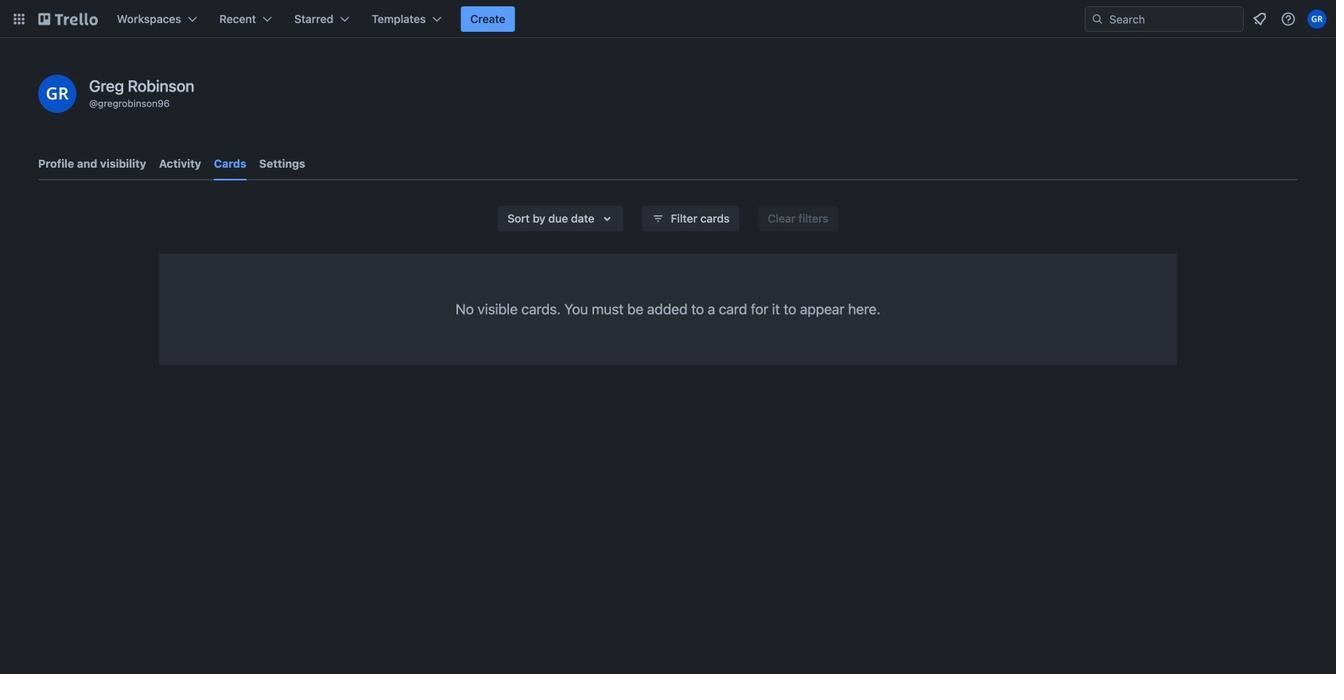 Task type: vqa. For each thing, say whether or not it's contained in the screenshot.
Social
no



Task type: locate. For each thing, give the bounding box(es) containing it.
greg robinson (gregrobinson96) image
[[1308, 10, 1327, 29]]

greg robinson (gregrobinson96) image
[[38, 75, 76, 113]]

Search field
[[1104, 8, 1243, 30]]

0 notifications image
[[1251, 10, 1270, 29]]



Task type: describe. For each thing, give the bounding box(es) containing it.
open information menu image
[[1281, 11, 1297, 27]]

primary element
[[0, 0, 1337, 38]]

search image
[[1092, 13, 1104, 25]]

back to home image
[[38, 6, 98, 32]]



